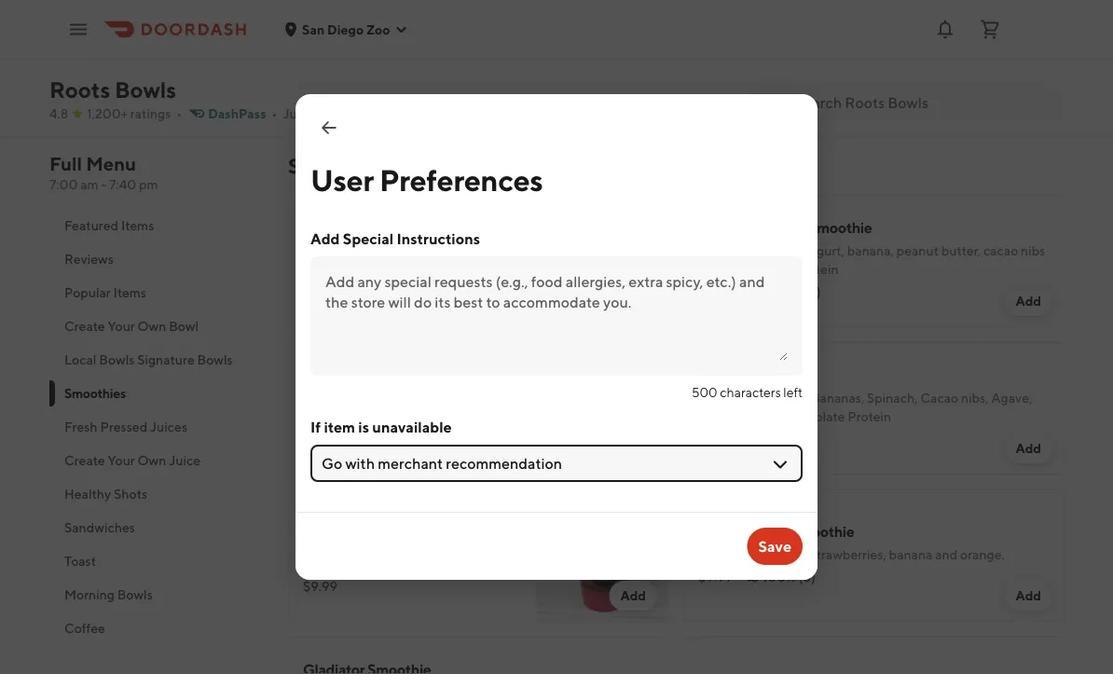 Task type: locate. For each thing, give the bounding box(es) containing it.
create up 'healthy'
[[64, 453, 105, 468]]

1 vertical spatial and
[[936, 547, 958, 563]]

smoothie for mango mania smoothie mango, pineapple, strawberries, banana and orange.
[[791, 523, 855, 541]]

0 vertical spatial +
[[397, 68, 404, 83]]

100% down pineapple,
[[763, 570, 797, 585]]

own down fresh pressed juices button
[[138, 453, 166, 468]]

2 horizontal spatial +
[[774, 409, 781, 424]]

banana, inside 'chunky monkey smoothie milk with non-fat yogurt, banana, peanut butter, cacao nibs + 20g chocolate protein'
[[848, 243, 895, 258]]

cacao
[[699, 366, 741, 384], [921, 390, 959, 406]]

1 with from the top
[[727, 243, 753, 258]]

with up hemp on the bottom of page
[[727, 390, 753, 406]]

• down chocolate
[[737, 284, 743, 299]]

create your own bowl
[[64, 319, 199, 334]]

1 horizontal spatial seeds
[[738, 409, 772, 424]]

1 horizontal spatial +
[[699, 262, 706, 277]]

2 vertical spatial smoothies
[[64, 386, 126, 401]]

granola
[[303, 280, 348, 296]]

own inside the create your own juice button
[[138, 453, 166, 468]]

1 own from the top
[[138, 319, 166, 334]]

0 horizontal spatial base,
[[333, 30, 364, 46]]

1 vertical spatial with
[[727, 390, 753, 406]]

banana, right yogurt,
[[848, 243, 895, 258]]

1 100% from the top
[[763, 284, 797, 299]]

0 horizontal spatial cacao
[[699, 366, 741, 384]]

items
[[121, 218, 154, 233], [113, 285, 146, 300]]

100% down chocolate
[[763, 284, 797, 299]]

bowls for local bowls signature bowls
[[99, 352, 135, 368]]

1,200+ ratings •
[[87, 106, 182, 121]]

+ inside 'chunky monkey smoothie milk with non-fat yogurt, banana, peanut butter, cacao nibs + 20g chocolate protein'
[[699, 262, 706, 277]]

smoothie inside roots smoothie acai, strawberries, banana, blueberries, shredded coconut, granola and almond milk.
[[345, 219, 409, 237]]

0 vertical spatial $9.99 •
[[699, 284, 743, 299]]

0 vertical spatial roots
[[49, 76, 110, 103]]

0 vertical spatial create
[[64, 319, 105, 334]]

0 vertical spatial with
[[727, 243, 753, 258]]

2 100% from the top
[[763, 570, 797, 585]]

1 vertical spatial strawberries,
[[335, 243, 411, 258]]

smoothies up fresh
[[64, 386, 126, 401]]

$9.99 inside cacao dreaming milk with avocado, bananas, spinach, cacao nibs, agave, hemp seeds + chocolate protein $9.99 add
[[699, 431, 733, 447]]

•
[[177, 106, 182, 121], [272, 106, 277, 121], [737, 284, 743, 299], [737, 570, 743, 585]]

cacao left nibs
[[984, 243, 1019, 258]]

1 horizontal spatial banana,
[[538, 30, 585, 46]]

toast
[[64, 554, 96, 569]]

your
[[108, 319, 135, 334], [108, 453, 135, 468]]

1 horizontal spatial and
[[936, 547, 958, 563]]

nibs, left "chia"
[[303, 68, 331, 83]]

shredded
[[376, 262, 432, 277]]

banana, inside purple moon ube base, white coconut base, granola, banana, strawberries, unsweet coconut, chopped almonds, cacao nibs, chia seeds + honey
[[538, 30, 585, 46]]

juices
[[150, 419, 188, 435]]

bananas,
[[812, 390, 865, 406]]

smoothie inside mango mania smoothie mango, pineapple, strawberries, banana and orange.
[[791, 523, 855, 541]]

own left bowl
[[138, 319, 166, 334]]

0 vertical spatial seeds
[[361, 68, 395, 83]]

smoothie
[[345, 219, 409, 237], [809, 219, 873, 237], [380, 376, 444, 393], [791, 523, 855, 541]]

2 create from the top
[[64, 453, 105, 468]]

bowls right local
[[99, 352, 135, 368]]

your down popular items
[[108, 319, 135, 334]]

2 with from the top
[[727, 390, 753, 406]]

juice bar, smoothies
[[283, 106, 406, 121]]

local bowls signature bowls
[[64, 352, 233, 368]]

2 vertical spatial strawberries,
[[811, 547, 887, 563]]

mania
[[748, 523, 789, 541]]

reviews button
[[49, 243, 266, 276]]

instructions
[[397, 230, 480, 248]]

1 horizontal spatial cacao
[[984, 243, 1019, 258]]

1 vertical spatial 100%
[[763, 570, 797, 585]]

create down popular
[[64, 319, 105, 334]]

0 horizontal spatial banana,
[[414, 243, 461, 258]]

1 vertical spatial items
[[113, 285, 146, 300]]

smoothie up (6)
[[791, 523, 855, 541]]

1,200+
[[87, 106, 128, 121]]

strawberries, inside roots smoothie acai, strawberries, banana, blueberries, shredded coconut, granola and almond milk.
[[335, 243, 411, 258]]

items for popular items
[[113, 285, 146, 300]]

1 vertical spatial +
[[699, 262, 706, 277]]

full
[[49, 153, 82, 175]]

cacao right the spinach,
[[921, 390, 959, 406]]

• right dashpass
[[272, 106, 277, 121]]

protein
[[796, 262, 839, 277]]

create your own bowl button
[[49, 310, 266, 343]]

items up reviews "button"
[[121, 218, 154, 233]]

1 vertical spatial your
[[108, 453, 135, 468]]

juice left 'bar,'
[[283, 106, 315, 121]]

your inside 'button'
[[108, 319, 135, 334]]

strawberries, up shredded
[[335, 243, 411, 258]]

0 vertical spatial 100%
[[763, 284, 797, 299]]

0 vertical spatial juice
[[283, 106, 315, 121]]

1 vertical spatial juice
[[169, 453, 201, 468]]

1 vertical spatial seeds
[[738, 409, 772, 424]]

1 vertical spatial create
[[64, 453, 105, 468]]

smoothie for acai power smoothie
[[380, 376, 444, 393]]

add button for cacao dreaming
[[1005, 434, 1053, 464]]

base, left "granola,"
[[454, 30, 485, 46]]

reviews
[[64, 251, 114, 267]]

purple moon ube base, white coconut base, granola, banana, strawberries, unsweet coconut, chopped almonds, cacao nibs, chia seeds + honey
[[303, 6, 636, 83]]

100%
[[763, 284, 797, 299], [763, 570, 797, 585]]

and
[[350, 280, 373, 296], [936, 547, 958, 563]]

smoothie up unavailable
[[380, 376, 444, 393]]

0 horizontal spatial and
[[350, 280, 373, 296]]

1 vertical spatial cacao
[[921, 390, 959, 406]]

coconut, down coconut
[[435, 49, 487, 64]]

(6)
[[799, 570, 816, 585]]

banana,
[[538, 30, 585, 46], [414, 243, 461, 258], [848, 243, 895, 258]]

2 vertical spatial +
[[774, 409, 781, 424]]

popular items button
[[49, 276, 266, 310]]

seeds inside cacao dreaming milk with avocado, bananas, spinach, cacao nibs, agave, hemp seeds + chocolate protein $9.99 add
[[738, 409, 772, 424]]

and right banana
[[936, 547, 958, 563]]

smoothie up yogurt,
[[809, 219, 873, 237]]

2 your from the top
[[108, 453, 135, 468]]

0 horizontal spatial seeds
[[361, 68, 395, 83]]

with up 20g
[[727, 243, 753, 258]]

0 vertical spatial own
[[138, 319, 166, 334]]

add button for $9.99
[[610, 581, 658, 611]]

user preferences dialog
[[296, 94, 818, 580]]

1 vertical spatial $9.99 •
[[699, 570, 743, 585]]

milk.
[[422, 280, 450, 296]]

add button for purple moon
[[610, 74, 658, 104]]

dreaming
[[743, 366, 808, 384]]

0 horizontal spatial +
[[397, 68, 404, 83]]

create for create your own bowl
[[64, 319, 105, 334]]

and inside roots smoothie acai, strawberries, banana, blueberries, shredded coconut, granola and almond milk.
[[350, 280, 373, 296]]

strawberries, up "chia"
[[303, 49, 379, 64]]

+ left 20g
[[699, 262, 706, 277]]

$9.99 • down 20g
[[699, 284, 743, 299]]

and down blueberries,
[[350, 280, 373, 296]]

granola,
[[488, 30, 535, 46]]

2 own from the top
[[138, 453, 166, 468]]

banana, for chunky monkey smoothie
[[848, 243, 895, 258]]

0 vertical spatial your
[[108, 319, 135, 334]]

orange.
[[961, 547, 1005, 563]]

0 vertical spatial and
[[350, 280, 373, 296]]

1 milk from the top
[[699, 243, 725, 258]]

own inside create your own bowl 'button'
[[138, 319, 166, 334]]

seeds right "chia"
[[361, 68, 395, 83]]

0 horizontal spatial juice
[[169, 453, 201, 468]]

1 vertical spatial nibs,
[[962, 390, 989, 406]]

0 vertical spatial cacao
[[601, 49, 636, 64]]

coconut, inside roots smoothie acai, strawberries, banana, blueberries, shredded coconut, granola and almond milk.
[[435, 262, 487, 277]]

1 vertical spatial coconut,
[[435, 262, 487, 277]]

signature
[[137, 352, 195, 368]]

0 vertical spatial items
[[121, 218, 154, 233]]

1 your from the top
[[108, 319, 135, 334]]

2 horizontal spatial banana,
[[848, 243, 895, 258]]

hemp
[[699, 409, 735, 424]]

milk up hemp on the bottom of page
[[699, 390, 725, 406]]

roots for roots bowls
[[49, 76, 110, 103]]

add
[[621, 81, 647, 96], [311, 230, 340, 248], [621, 293, 647, 309], [1016, 293, 1042, 309], [621, 441, 647, 456], [1016, 441, 1042, 456], [621, 588, 647, 604], [1016, 588, 1042, 604]]

milk up 20g
[[699, 243, 725, 258]]

+
[[397, 68, 404, 83], [699, 262, 706, 277], [774, 409, 781, 424]]

+ down avocado,
[[774, 409, 781, 424]]

roots bowls
[[49, 76, 176, 103]]

smoothies down back image
[[288, 154, 385, 178]]

0 vertical spatial nibs,
[[303, 68, 331, 83]]

own for juice
[[138, 453, 166, 468]]

1 horizontal spatial roots
[[303, 219, 342, 237]]

your for bowl
[[108, 319, 135, 334]]

0 vertical spatial smoothies
[[343, 106, 406, 121]]

acai,
[[303, 243, 333, 258]]

with inside cacao dreaming milk with avocado, bananas, spinach, cacao nibs, agave, hemp seeds + chocolate protein $9.99 add
[[727, 390, 753, 406]]

1 vertical spatial cacao
[[984, 243, 1019, 258]]

1 horizontal spatial nibs,
[[962, 390, 989, 406]]

Item Search search field
[[796, 92, 1050, 113]]

milk
[[699, 243, 725, 258], [699, 390, 725, 406]]

special
[[343, 230, 394, 248]]

own
[[138, 319, 166, 334], [138, 453, 166, 468]]

-
[[101, 177, 107, 192]]

smoothie inside 'chunky monkey smoothie milk with non-fat yogurt, banana, peanut butter, cacao nibs + 20g chocolate protein'
[[809, 219, 873, 237]]

cacao right "almonds,"
[[601, 49, 636, 64]]

smoothie up shredded
[[345, 219, 409, 237]]

own for bowl
[[138, 319, 166, 334]]

$9.99
[[303, 284, 338, 299], [699, 284, 733, 299], [303, 422, 338, 438], [699, 431, 733, 447], [699, 570, 733, 585], [303, 579, 338, 594]]

roots inside roots smoothie acai, strawberries, banana, blueberries, shredded coconut, granola and almond milk.
[[303, 219, 342, 237]]

butter,
[[942, 243, 982, 258]]

1 vertical spatial milk
[[699, 390, 725, 406]]

smoothies right 'bar,'
[[343, 106, 406, 121]]

fresh pressed juices button
[[49, 411, 266, 444]]

add button
[[610, 74, 658, 104], [610, 286, 658, 316], [1005, 286, 1053, 316], [610, 434, 658, 464], [1005, 434, 1053, 464], [610, 581, 658, 611], [1005, 581, 1053, 611]]

1 $9.99 • from the top
[[699, 284, 743, 299]]

morning
[[64, 587, 115, 603]]

1 horizontal spatial base,
[[454, 30, 485, 46]]

seeds down characters
[[738, 409, 772, 424]]

roots smoothie image
[[536, 195, 669, 327]]

cacao inside 'chunky monkey smoothie milk with non-fat yogurt, banana, peanut butter, cacao nibs + 20g chocolate protein'
[[984, 243, 1019, 258]]

create inside button
[[64, 453, 105, 468]]

ube
[[303, 30, 331, 46]]

roots up acai,
[[303, 219, 342, 237]]

base, down moon
[[333, 30, 364, 46]]

1 create from the top
[[64, 319, 105, 334]]

2 base, from the left
[[454, 30, 485, 46]]

0 horizontal spatial nibs,
[[303, 68, 331, 83]]

1 vertical spatial smoothies
[[288, 154, 385, 178]]

0 horizontal spatial cacao
[[601, 49, 636, 64]]

1 horizontal spatial cacao
[[921, 390, 959, 406]]

bowls up ratings
[[115, 76, 176, 103]]

coconut, up milk.
[[435, 262, 487, 277]]

1 vertical spatial own
[[138, 453, 166, 468]]

cacao up 500
[[699, 366, 741, 384]]

0 vertical spatial milk
[[699, 243, 725, 258]]

Add Special Instructions text field
[[326, 271, 788, 361]]

avocado,
[[756, 390, 809, 406]]

+ down unsweet at the left of the page
[[397, 68, 404, 83]]

create
[[64, 319, 105, 334], [64, 453, 105, 468]]

strawberries,
[[303, 49, 379, 64], [335, 243, 411, 258], [811, 547, 887, 563]]

your inside button
[[108, 453, 135, 468]]

0 horizontal spatial roots
[[49, 76, 110, 103]]

0 vertical spatial coconut,
[[435, 49, 487, 64]]

banana, up milk.
[[414, 243, 461, 258]]

roots
[[49, 76, 110, 103], [303, 219, 342, 237]]

cacao dreaming milk with avocado, bananas, spinach, cacao nibs, agave, hemp seeds + chocolate protein $9.99 add
[[699, 366, 1042, 456]]

$14.00
[[303, 71, 345, 87]]

bowls down toast button at left
[[117, 587, 153, 603]]

milk inside cacao dreaming milk with avocado, bananas, spinach, cacao nibs, agave, hemp seeds + chocolate protein $9.99 add
[[699, 390, 725, 406]]

2 $9.99 • from the top
[[699, 570, 743, 585]]

• down mango,
[[737, 570, 743, 585]]

your down pressed
[[108, 453, 135, 468]]

roots up 4.8
[[49, 76, 110, 103]]

banana, up "almonds,"
[[538, 30, 585, 46]]

nibs, left agave,
[[962, 390, 989, 406]]

0 vertical spatial strawberries,
[[303, 49, 379, 64]]

create inside 'button'
[[64, 319, 105, 334]]

items up the "create your own bowl"
[[113, 285, 146, 300]]

chunky monkey smoothie milk with non-fat yogurt, banana, peanut butter, cacao nibs + 20g chocolate protein
[[699, 219, 1046, 277]]

2 milk from the top
[[699, 390, 725, 406]]

1 base, from the left
[[333, 30, 364, 46]]

preferences
[[380, 162, 543, 197]]

juice down juices
[[169, 453, 201, 468]]

strawberries, up (6)
[[811, 547, 887, 563]]

1 vertical spatial roots
[[303, 219, 342, 237]]

smoothies
[[343, 106, 406, 121], [288, 154, 385, 178], [64, 386, 126, 401]]

$9.99 • down mango,
[[699, 570, 743, 585]]

protein
[[848, 409, 892, 424]]



Task type: vqa. For each thing, say whether or not it's contained in the screenshot.
the leftmost 1.0
no



Task type: describe. For each thing, give the bounding box(es) containing it.
add inside cacao dreaming milk with avocado, bananas, spinach, cacao nibs, agave, hemp seeds + chocolate protein $9.99 add
[[1016, 441, 1042, 456]]

100% for mania
[[763, 570, 797, 585]]

power
[[335, 376, 377, 393]]

dashpass •
[[208, 106, 277, 121]]

strawberries, inside mango mania smoothie mango, pineapple, strawberries, banana and orange.
[[811, 547, 887, 563]]

save button
[[748, 528, 803, 565]]

sandwiches
[[64, 520, 135, 536]]

7:00
[[49, 177, 78, 192]]

chopped
[[489, 49, 542, 64]]

save
[[759, 538, 792, 556]]

0 items, open order cart image
[[980, 18, 1002, 41]]

fresh
[[64, 419, 98, 435]]

moon
[[350, 6, 388, 24]]

create for create your own juice
[[64, 453, 105, 468]]

chunky
[[699, 219, 750, 237]]

7:40
[[109, 177, 137, 192]]

and inside mango mania smoothie mango, pineapple, strawberries, banana and orange.
[[936, 547, 958, 563]]

popular items
[[64, 285, 146, 300]]

roots for roots smoothie acai, strawberries, banana, blueberries, shredded coconut, granola and almond milk.
[[303, 219, 342, 237]]

chocolate
[[784, 409, 846, 424]]

$9.99 • for chunky
[[699, 284, 743, 299]]

100% (15)
[[763, 284, 822, 299]]

unavailable
[[373, 418, 452, 436]]

popular
[[64, 285, 111, 300]]

+ inside cacao dreaming milk with avocado, bananas, spinach, cacao nibs, agave, hemp seeds + chocolate protein $9.99 add
[[774, 409, 781, 424]]

mango mania smoothie mango, pineapple, strawberries, banana and orange.
[[699, 523, 1005, 563]]

shots
[[114, 487, 148, 502]]

chocolate
[[735, 262, 794, 277]]

with inside 'chunky monkey smoothie milk with non-fat yogurt, banana, peanut butter, cacao nibs + 20g chocolate protein'
[[727, 243, 753, 258]]

nibs, inside cacao dreaming milk with avocado, bananas, spinach, cacao nibs, agave, hemp seeds + chocolate protein $9.99 add
[[962, 390, 989, 406]]

coffee button
[[49, 612, 266, 646]]

morning bowls button
[[49, 578, 266, 612]]

if item is unavailable
[[311, 418, 452, 436]]

bowls for roots bowls
[[115, 76, 176, 103]]

pink flamingo smoothie image
[[536, 490, 669, 622]]

san diego zoo button
[[284, 21, 409, 37]]

purple
[[303, 6, 347, 24]]

almonds,
[[545, 49, 598, 64]]

pm
[[139, 177, 158, 192]]

left
[[784, 385, 803, 400]]

items for featured items
[[121, 218, 154, 233]]

agave,
[[992, 390, 1033, 406]]

seeds inside purple moon ube base, white coconut base, granola, banana, strawberries, unsweet coconut, chopped almonds, cacao nibs, chia seeds + honey
[[361, 68, 395, 83]]

monkey
[[753, 219, 806, 237]]

add button for mango mania smoothie
[[1005, 581, 1053, 611]]

notification bell image
[[935, 18, 957, 41]]

yogurt,
[[803, 243, 845, 258]]

local
[[64, 352, 97, 368]]

juice inside button
[[169, 453, 201, 468]]

honey
[[407, 68, 444, 83]]

coconut
[[402, 30, 451, 46]]

spinach,
[[868, 390, 919, 406]]

add button for chunky monkey smoothie
[[1005, 286, 1053, 316]]

characters
[[721, 385, 782, 400]]

4.8
[[49, 106, 68, 121]]

pressed
[[100, 419, 148, 435]]

create your own juice button
[[49, 444, 266, 478]]

san
[[302, 21, 325, 37]]

roots smoothie acai, strawberries, banana, blueberries, shredded coconut, granola and almond milk.
[[303, 219, 487, 296]]

featured
[[64, 218, 119, 233]]

bowls down bowl
[[197, 352, 233, 368]]

user
[[311, 162, 374, 197]]

pineapple,
[[746, 547, 809, 563]]

add special instructions
[[311, 230, 480, 248]]

am
[[80, 177, 99, 192]]

chia
[[333, 68, 358, 83]]

item
[[324, 418, 356, 436]]

featured items button
[[49, 209, 266, 243]]

mango
[[699, 523, 745, 541]]

(15)
[[799, 284, 822, 299]]

back image
[[318, 117, 341, 139]]

0 vertical spatial cacao
[[699, 366, 741, 384]]

menu
[[86, 153, 136, 175]]

san diego zoo
[[302, 21, 390, 37]]

user preferences
[[311, 162, 543, 197]]

add inside 'user preferences' dialog
[[311, 230, 340, 248]]

white
[[367, 30, 400, 46]]

100% (6)
[[763, 570, 816, 585]]

$9.99 • for mango
[[699, 570, 743, 585]]

fresh pressed juices
[[64, 419, 188, 435]]

+ inside purple moon ube base, white coconut base, granola, banana, strawberries, unsweet coconut, chopped almonds, cacao nibs, chia seeds + honey
[[397, 68, 404, 83]]

acai
[[303, 376, 332, 393]]

milk inside 'chunky monkey smoothie milk with non-fat yogurt, banana, peanut butter, cacao nibs + 20g chocolate protein'
[[699, 243, 725, 258]]

zoo
[[367, 21, 390, 37]]

500 characters left
[[692, 385, 803, 400]]

cacao inside purple moon ube base, white coconut base, granola, banana, strawberries, unsweet coconut, chopped almonds, cacao nibs, chia seeds + honey
[[601, 49, 636, 64]]

your for juice
[[108, 453, 135, 468]]

coffee
[[64, 621, 105, 636]]

acai power smoothie
[[303, 376, 444, 393]]

blueberries,
[[303, 262, 373, 277]]

coconut, inside purple moon ube base, white coconut base, granola, banana, strawberries, unsweet coconut, chopped almonds, cacao nibs, chia seeds + honey
[[435, 49, 487, 64]]

100% for monkey
[[763, 284, 797, 299]]

open menu image
[[67, 18, 90, 41]]

banana, inside roots smoothie acai, strawberries, banana, blueberries, shredded coconut, granola and almond milk.
[[414, 243, 461, 258]]

healthy shots
[[64, 487, 148, 502]]

add button for acai power smoothie
[[610, 434, 658, 464]]

featured items
[[64, 218, 154, 233]]

banana, for purple moon
[[538, 30, 585, 46]]

diego
[[328, 21, 364, 37]]

20g
[[708, 262, 732, 277]]

bowls for morning bowls
[[117, 587, 153, 603]]

almond
[[375, 280, 420, 296]]

1 horizontal spatial juice
[[283, 106, 315, 121]]

smoothie for chunky monkey smoothie milk with non-fat yogurt, banana, peanut butter, cacao nibs + 20g chocolate protein
[[809, 219, 873, 237]]

peanut
[[897, 243, 939, 258]]

sandwiches button
[[49, 511, 266, 545]]

healthy
[[64, 487, 111, 502]]

dashpass
[[208, 106, 266, 121]]

unsweet
[[382, 49, 432, 64]]

• right ratings
[[177, 106, 182, 121]]

ratings
[[130, 106, 171, 121]]

is
[[359, 418, 369, 436]]

strawberries, inside purple moon ube base, white coconut base, granola, banana, strawberries, unsweet coconut, chopped almonds, cacao nibs, chia seeds + honey
[[303, 49, 379, 64]]

nibs
[[1022, 243, 1046, 258]]

nibs, inside purple moon ube base, white coconut base, granola, banana, strawberries, unsweet coconut, chopped almonds, cacao nibs, chia seeds + honey
[[303, 68, 331, 83]]



